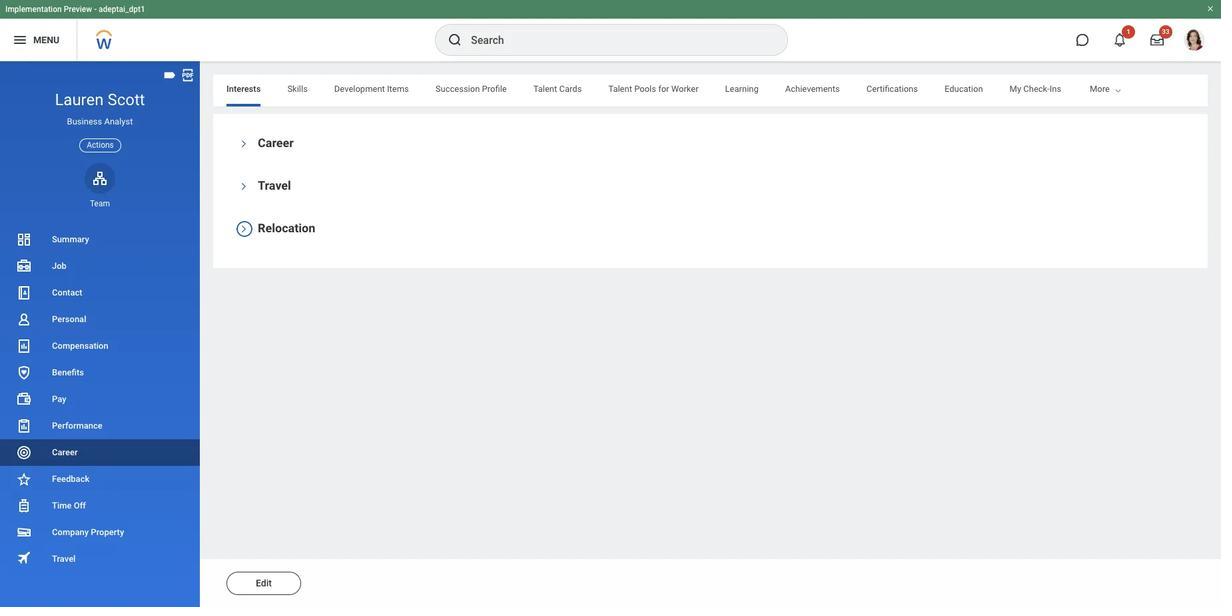 Task type: vqa. For each thing, say whether or not it's contained in the screenshot.
check image
no



Task type: locate. For each thing, give the bounding box(es) containing it.
actions
[[87, 140, 114, 150]]

1 vertical spatial chevron down image
[[239, 179, 249, 195]]

career image
[[16, 445, 32, 461]]

summary link
[[0, 227, 200, 253]]

pools
[[634, 84, 656, 94]]

cards
[[559, 84, 582, 94]]

career up feedback
[[52, 448, 78, 458]]

1 talent from the left
[[534, 84, 557, 94]]

list
[[0, 227, 200, 573]]

edit
[[256, 578, 272, 589]]

items
[[387, 84, 409, 94]]

pay
[[52, 394, 66, 404]]

0 vertical spatial career
[[258, 136, 294, 150]]

Search Workday  search field
[[471, 25, 760, 55]]

career
[[258, 136, 294, 150], [52, 448, 78, 458]]

1 vertical spatial travel
[[52, 554, 76, 564]]

travel inside navigation pane region
[[52, 554, 76, 564]]

development
[[334, 84, 385, 94]]

actions button
[[79, 138, 121, 152]]

ins
[[1050, 84, 1062, 94]]

travel button
[[258, 179, 291, 193]]

travel
[[258, 179, 291, 193], [52, 554, 76, 564]]

talent left pools
[[609, 84, 632, 94]]

analyst
[[104, 117, 133, 127]]

talent pools for worker
[[609, 84, 699, 94]]

off
[[74, 501, 86, 511]]

-
[[94, 5, 97, 14]]

work
[[1157, 84, 1177, 94]]

chevron down image left career button
[[239, 136, 249, 152]]

1 button
[[1105, 25, 1135, 55]]

33 button
[[1143, 25, 1173, 55]]

chevron down image
[[239, 136, 249, 152], [239, 179, 249, 195]]

career up travel button on the left top of page
[[258, 136, 294, 150]]

job image
[[16, 259, 32, 275]]

talent cards
[[534, 84, 582, 94]]

travel down the company
[[52, 554, 76, 564]]

menu
[[33, 34, 59, 45]]

languages
[[1088, 84, 1131, 94]]

career button
[[258, 136, 294, 150]]

time off
[[52, 501, 86, 511]]

benefits
[[52, 368, 84, 378]]

2 chevron down image from the top
[[239, 179, 249, 195]]

summary image
[[16, 232, 32, 248]]

1 horizontal spatial career
[[258, 136, 294, 150]]

personal link
[[0, 307, 200, 333]]

close environment banner image
[[1207, 5, 1215, 13]]

tab list
[[213, 75, 1221, 107]]

2 talent from the left
[[609, 84, 632, 94]]

property
[[91, 528, 124, 538]]

adeptai_dpt1
[[99, 5, 145, 14]]

inbox large image
[[1151, 33, 1164, 47]]

0 vertical spatial travel
[[258, 179, 291, 193]]

talent left cards
[[534, 84, 557, 94]]

travel image
[[16, 551, 32, 567]]

succession profile
[[436, 84, 507, 94]]

team link
[[85, 163, 115, 209]]

1
[[1127, 28, 1131, 35]]

talent
[[534, 84, 557, 94], [609, 84, 632, 94]]

job
[[52, 261, 67, 271]]

time off image
[[16, 498, 32, 514]]

career link
[[0, 440, 200, 466]]

compensation image
[[16, 338, 32, 354]]

career inside navigation pane region
[[52, 448, 78, 458]]

0 horizontal spatial talent
[[534, 84, 557, 94]]

company property image
[[16, 525, 32, 541]]

personal
[[52, 314, 86, 324]]

tab list containing interests
[[213, 75, 1221, 107]]

company
[[52, 528, 89, 538]]

company property
[[52, 528, 124, 538]]

view team image
[[92, 170, 108, 186]]

1 vertical spatial career
[[52, 448, 78, 458]]

edit button
[[227, 572, 301, 596]]

lauren scott
[[55, 91, 145, 109]]

travel down career button
[[258, 179, 291, 193]]

1 horizontal spatial travel
[[258, 179, 291, 193]]

pay image
[[16, 392, 32, 408]]

0 vertical spatial chevron down image
[[239, 136, 249, 152]]

my check-ins
[[1010, 84, 1062, 94]]

justify image
[[12, 32, 28, 48]]

lauren
[[55, 91, 104, 109]]

0 horizontal spatial career
[[52, 448, 78, 458]]

implementation
[[5, 5, 62, 14]]

achievements
[[785, 84, 840, 94]]

33
[[1162, 28, 1170, 35]]

1 horizontal spatial talent
[[609, 84, 632, 94]]

benefits image
[[16, 365, 32, 381]]

0 horizontal spatial travel
[[52, 554, 76, 564]]

preview
[[64, 5, 92, 14]]

business
[[67, 117, 102, 127]]

contact image
[[16, 285, 32, 301]]

1 chevron down image from the top
[[239, 136, 249, 152]]

chevron down image left travel button on the left top of page
[[239, 179, 249, 195]]



Task type: describe. For each thing, give the bounding box(es) containing it.
chevron down image
[[239, 221, 249, 237]]

relocation
[[258, 221, 315, 235]]

feedback link
[[0, 466, 200, 493]]

profile
[[482, 84, 507, 94]]

list containing summary
[[0, 227, 200, 573]]

education
[[945, 84, 983, 94]]

succession
[[436, 84, 480, 94]]

compensation
[[52, 341, 108, 351]]

contact link
[[0, 280, 200, 307]]

for
[[658, 84, 669, 94]]

summary
[[52, 235, 89, 245]]

talent for talent pools for worker
[[609, 84, 632, 94]]

experience
[[1179, 84, 1221, 94]]

company property link
[[0, 520, 200, 546]]

benefits link
[[0, 360, 200, 386]]

feedback
[[52, 474, 89, 484]]

team lauren scott element
[[85, 198, 115, 209]]

menu banner
[[0, 0, 1221, 61]]

navigation pane region
[[0, 61, 200, 608]]

scott
[[108, 91, 145, 109]]

compensation link
[[0, 333, 200, 360]]

development items
[[334, 84, 409, 94]]

pay link
[[0, 386, 200, 413]]

performance
[[52, 421, 103, 431]]

performance link
[[0, 413, 200, 440]]

view printable version (pdf) image
[[181, 68, 195, 83]]

time off link
[[0, 493, 200, 520]]

performance image
[[16, 418, 32, 434]]

skills
[[287, 84, 308, 94]]

learning
[[725, 84, 759, 94]]

implementation preview -   adeptai_dpt1
[[5, 5, 145, 14]]

worker
[[671, 84, 699, 94]]

tag image
[[163, 68, 177, 83]]

profile logan mcneil image
[[1184, 29, 1205, 53]]

business analyst
[[67, 117, 133, 127]]

menu button
[[0, 19, 77, 61]]

team
[[90, 199, 110, 208]]

chevron down image for career
[[239, 136, 249, 152]]

my
[[1010, 84, 1022, 94]]

contact
[[52, 288, 82, 298]]

certifications
[[867, 84, 918, 94]]

travel link
[[0, 546, 200, 573]]

notifications large image
[[1113, 33, 1127, 47]]

chevron down image for travel
[[239, 179, 249, 195]]

search image
[[447, 32, 463, 48]]

interests
[[227, 84, 261, 94]]

work experience
[[1157, 84, 1221, 94]]

more
[[1090, 84, 1110, 94]]

personal image
[[16, 312, 32, 328]]

feedback image
[[16, 472, 32, 488]]

relocation button
[[258, 221, 315, 235]]

job link
[[0, 253, 200, 280]]

time
[[52, 501, 72, 511]]

check-
[[1024, 84, 1050, 94]]

talent for talent cards
[[534, 84, 557, 94]]



